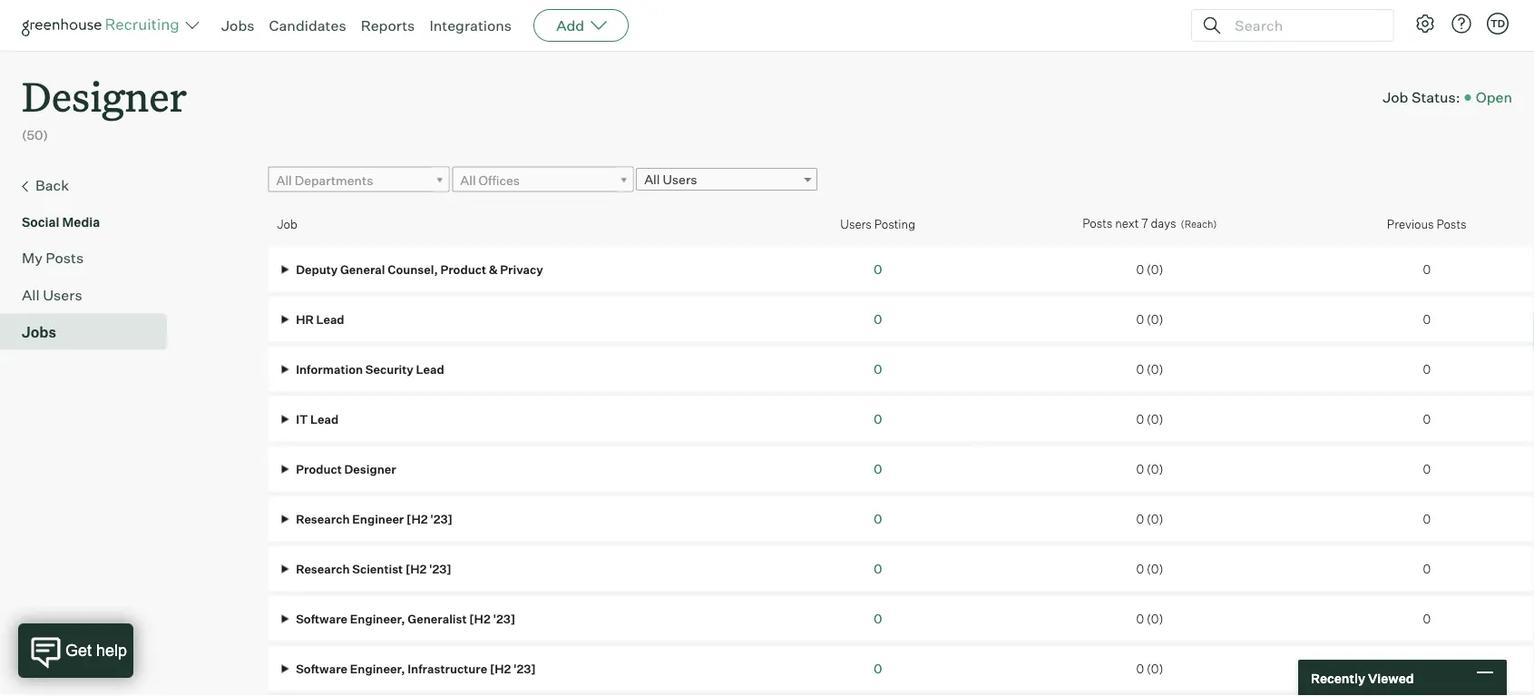 Task type: locate. For each thing, give the bounding box(es) containing it.
5 0 link from the top
[[874, 461, 882, 477]]

0 vertical spatial software
[[296, 611, 348, 626]]

research for engineer
[[296, 511, 350, 526]]

1 0 (0) from the top
[[1137, 262, 1164, 276]]

posts for previous posts
[[1437, 216, 1467, 231]]

designer
[[22, 69, 187, 123], [344, 461, 396, 476]]

reports link
[[361, 16, 415, 34]]

add
[[556, 16, 585, 34]]

4 0 link from the top
[[874, 411, 882, 427]]

0 vertical spatial lead
[[316, 312, 344, 326]]

lead right it
[[310, 412, 339, 426]]

8 0 link from the top
[[874, 610, 882, 626]]

[h2
[[407, 511, 428, 526], [406, 561, 427, 576], [469, 611, 491, 626], [490, 661, 511, 676]]

recently
[[1311, 670, 1366, 686]]

back link
[[22, 174, 160, 198]]

4 (0) from the top
[[1147, 412, 1164, 426]]

jobs link down my posts link on the top of page
[[22, 321, 160, 343]]

posts right previous
[[1437, 216, 1467, 231]]

deputy general counsel, product & privacy
[[294, 262, 543, 276]]

5 (0) from the top
[[1147, 461, 1164, 476]]

(0) for research scientist [h2 '23]
[[1147, 561, 1164, 576]]

7 (0) from the top
[[1147, 561, 1164, 576]]

1 engineer, from the top
[[350, 611, 405, 626]]

2 horizontal spatial posts
[[1437, 216, 1467, 231]]

6 0 (0) from the top
[[1137, 511, 1164, 526]]

2 research from the top
[[296, 561, 350, 576]]

1 vertical spatial designer
[[344, 461, 396, 476]]

jobs link left candidates
[[221, 16, 255, 34]]

(0)
[[1147, 262, 1164, 276], [1147, 312, 1164, 326], [1147, 362, 1164, 376], [1147, 412, 1164, 426], [1147, 461, 1164, 476], [1147, 511, 1164, 526], [1147, 561, 1164, 576], [1147, 611, 1164, 626], [1147, 661, 1164, 676]]

1 vertical spatial users
[[841, 216, 872, 231]]

job up the deputy
[[277, 216, 298, 231]]

all for the bottommost all users link
[[22, 286, 40, 304]]

1 vertical spatial research
[[296, 561, 350, 576]]

1 horizontal spatial product
[[441, 262, 486, 276]]

job for job
[[277, 216, 298, 231]]

(reach)
[[1181, 218, 1217, 230]]

0 (0)
[[1137, 262, 1164, 276], [1137, 312, 1164, 326], [1137, 362, 1164, 376], [1137, 412, 1164, 426], [1137, 461, 1164, 476], [1137, 511, 1164, 526], [1137, 561, 1164, 576], [1137, 611, 1164, 626], [1137, 661, 1164, 676]]

0 vertical spatial engineer,
[[350, 611, 405, 626]]

9 (0) from the top
[[1147, 661, 1164, 676]]

lead right "hr"
[[316, 312, 344, 326]]

1 vertical spatial lead
[[416, 362, 444, 376]]

next
[[1116, 216, 1139, 231]]

[h2 right engineer on the left of the page
[[407, 511, 428, 526]]

1 (0) from the top
[[1147, 262, 1164, 276]]

previous posts
[[1387, 216, 1467, 231]]

6 0 link from the top
[[874, 511, 882, 527]]

all users for the bottommost all users link
[[22, 286, 82, 304]]

jobs left candidates
[[221, 16, 255, 34]]

job status:
[[1383, 88, 1461, 106]]

1 vertical spatial software
[[296, 661, 348, 676]]

scientist
[[352, 561, 403, 576]]

all users
[[645, 172, 697, 188], [22, 286, 82, 304]]

0 (0) for product designer
[[1137, 461, 1164, 476]]

0 (0) for deputy general counsel, product & privacy
[[1137, 262, 1164, 276]]

product down it lead
[[296, 461, 342, 476]]

it lead
[[294, 412, 339, 426]]

2 0 link from the top
[[874, 311, 882, 327]]

2 (0) from the top
[[1147, 312, 1164, 326]]

2 vertical spatial users
[[43, 286, 82, 304]]

software for software engineer, generalist [h2 '23]
[[296, 611, 348, 626]]

security
[[366, 362, 414, 376]]

(50)
[[22, 127, 48, 143]]

open
[[1476, 88, 1513, 106]]

2 engineer, from the top
[[350, 661, 405, 676]]

lead right security on the bottom left of page
[[416, 362, 444, 376]]

3 0 (0) from the top
[[1137, 362, 1164, 376]]

1 vertical spatial jobs link
[[22, 321, 160, 343]]

0 link for software engineer, generalist [h2 '23]
[[874, 610, 882, 626]]

job left status:
[[1383, 88, 1409, 106]]

0 link for research engineer [h2 '23]
[[874, 511, 882, 527]]

posts
[[1083, 216, 1113, 231], [1437, 216, 1467, 231], [46, 248, 84, 267]]

engineer,
[[350, 611, 405, 626], [350, 661, 405, 676]]

0 link for research scientist [h2 '23]
[[874, 561, 882, 576]]

research left scientist
[[296, 561, 350, 576]]

1 vertical spatial product
[[296, 461, 342, 476]]

1 vertical spatial all users
[[22, 286, 82, 304]]

posts for my posts
[[46, 248, 84, 267]]

1 horizontal spatial users
[[663, 172, 697, 188]]

7 0 (0) from the top
[[1137, 561, 1164, 576]]

all for all users link to the right
[[645, 172, 660, 188]]

engineer, down scientist
[[350, 611, 405, 626]]

1 horizontal spatial jobs link
[[221, 16, 255, 34]]

posts right my
[[46, 248, 84, 267]]

lead for it lead
[[310, 412, 339, 426]]

(0) for software engineer, generalist [h2 '23]
[[1147, 611, 1164, 626]]

jobs down my
[[22, 323, 56, 341]]

8 0 (0) from the top
[[1137, 611, 1164, 626]]

offices
[[479, 172, 520, 188]]

add button
[[534, 9, 629, 42]]

td button
[[1487, 13, 1509, 34]]

0 vertical spatial research
[[296, 511, 350, 526]]

0 link
[[874, 261, 882, 277], [874, 311, 882, 327], [874, 361, 882, 377], [874, 411, 882, 427], [874, 461, 882, 477], [874, 511, 882, 527], [874, 561, 882, 576], [874, 610, 882, 626], [874, 660, 882, 676]]

counsel,
[[388, 262, 438, 276]]

product
[[441, 262, 486, 276], [296, 461, 342, 476]]

0 (0) for software engineer, generalist [h2 '23]
[[1137, 611, 1164, 626]]

1 0 link from the top
[[874, 261, 882, 277]]

[h2 right infrastructure
[[490, 661, 511, 676]]

information security lead
[[294, 362, 444, 376]]

deputy
[[296, 262, 338, 276]]

1 horizontal spatial designer
[[344, 461, 396, 476]]

2 0 (0) from the top
[[1137, 312, 1164, 326]]

td button
[[1484, 9, 1513, 38]]

designer down the greenhouse recruiting image
[[22, 69, 187, 123]]

posting
[[875, 216, 916, 231]]

posts left next
[[1083, 216, 1113, 231]]

all departments link
[[268, 167, 450, 193]]

0 horizontal spatial all users
[[22, 286, 82, 304]]

designer link
[[22, 51, 187, 126]]

1 horizontal spatial all users link
[[636, 168, 818, 191]]

back
[[35, 176, 69, 194]]

3 (0) from the top
[[1147, 362, 1164, 376]]

research
[[296, 511, 350, 526], [296, 561, 350, 576]]

software
[[296, 611, 348, 626], [296, 661, 348, 676]]

all
[[645, 172, 660, 188], [276, 172, 292, 188], [460, 172, 476, 188], [22, 286, 40, 304]]

product left &
[[441, 262, 486, 276]]

0 horizontal spatial posts
[[46, 248, 84, 267]]

Search text field
[[1231, 12, 1378, 39]]

designer (50)
[[22, 69, 187, 143]]

0 (0) for research engineer [h2 '23]
[[1137, 511, 1164, 526]]

1 vertical spatial job
[[277, 216, 298, 231]]

0 horizontal spatial designer
[[22, 69, 187, 123]]

1 software from the top
[[296, 611, 348, 626]]

lead for hr lead
[[316, 312, 344, 326]]

0 horizontal spatial all users link
[[22, 284, 160, 306]]

7 0 link from the top
[[874, 561, 882, 576]]

0 horizontal spatial jobs link
[[22, 321, 160, 343]]

1 research from the top
[[296, 511, 350, 526]]

0 vertical spatial all users
[[645, 172, 697, 188]]

(0) for hr lead
[[1147, 312, 1164, 326]]

9 0 link from the top
[[874, 660, 882, 676]]

lead
[[316, 312, 344, 326], [416, 362, 444, 376], [310, 412, 339, 426]]

hr lead
[[294, 312, 344, 326]]

users
[[663, 172, 697, 188], [841, 216, 872, 231], [43, 286, 82, 304]]

1 horizontal spatial job
[[1383, 88, 1409, 106]]

(0) for software engineer, infrastructure [h2 '23]
[[1147, 661, 1164, 676]]

greenhouse recruiting image
[[22, 15, 185, 36]]

(0) for it lead
[[1147, 412, 1164, 426]]

(0) for product designer
[[1147, 461, 1164, 476]]

my posts link
[[22, 247, 160, 268]]

'23]
[[430, 511, 453, 526], [429, 561, 452, 576], [493, 611, 516, 626], [514, 661, 536, 676]]

0 horizontal spatial jobs
[[22, 323, 56, 341]]

0 horizontal spatial users
[[43, 286, 82, 304]]

job
[[1383, 88, 1409, 106], [277, 216, 298, 231]]

reports
[[361, 16, 415, 34]]

software engineer, generalist [h2 '23]
[[294, 611, 516, 626]]

0 vertical spatial users
[[663, 172, 697, 188]]

0 vertical spatial designer
[[22, 69, 187, 123]]

0
[[874, 261, 882, 277], [1137, 262, 1144, 276], [1423, 262, 1431, 276], [874, 311, 882, 327], [1137, 312, 1144, 326], [1423, 312, 1431, 326], [874, 361, 882, 377], [1137, 362, 1144, 376], [1423, 362, 1431, 376], [874, 411, 882, 427], [1137, 412, 1144, 426], [1423, 412, 1431, 426], [874, 461, 882, 477], [1137, 461, 1144, 476], [1423, 461, 1431, 476], [874, 511, 882, 527], [1137, 511, 1144, 526], [1423, 511, 1431, 526], [874, 561, 882, 576], [1137, 561, 1144, 576], [1423, 561, 1431, 576], [874, 610, 882, 626], [1137, 611, 1144, 626], [1423, 611, 1431, 626], [874, 660, 882, 676], [1137, 661, 1144, 676], [1423, 661, 1431, 676]]

research engineer [h2 '23]
[[294, 511, 453, 526]]

5 0 (0) from the top
[[1137, 461, 1164, 476]]

engineer, down software engineer, generalist [h2 '23]
[[350, 661, 405, 676]]

0 vertical spatial jobs
[[221, 16, 255, 34]]

0 vertical spatial job
[[1383, 88, 1409, 106]]

0 vertical spatial product
[[441, 262, 486, 276]]

1 horizontal spatial all users
[[645, 172, 697, 188]]

0 vertical spatial all users link
[[636, 168, 818, 191]]

jobs link
[[221, 16, 255, 34], [22, 321, 160, 343]]

0 (0) for information security lead
[[1137, 362, 1164, 376]]

0 horizontal spatial job
[[277, 216, 298, 231]]

1 vertical spatial engineer,
[[350, 661, 405, 676]]

designer up research engineer [h2 '23]
[[344, 461, 396, 476]]

9 0 (0) from the top
[[1137, 661, 1164, 676]]

research down product designer
[[296, 511, 350, 526]]

8 (0) from the top
[[1147, 611, 1164, 626]]

all users link
[[636, 168, 818, 191], [22, 284, 160, 306]]

1 horizontal spatial jobs
[[221, 16, 255, 34]]

social
[[22, 214, 59, 230]]

[h2 right scientist
[[406, 561, 427, 576]]

4 0 (0) from the top
[[1137, 412, 1164, 426]]

3 0 link from the top
[[874, 361, 882, 377]]

6 (0) from the top
[[1147, 511, 1164, 526]]

jobs
[[221, 16, 255, 34], [22, 323, 56, 341]]

2 software from the top
[[296, 661, 348, 676]]

all for all offices link
[[460, 172, 476, 188]]

2 vertical spatial lead
[[310, 412, 339, 426]]



Task type: describe. For each thing, give the bounding box(es) containing it.
all for all departments link
[[276, 172, 292, 188]]

information
[[296, 362, 363, 376]]

0 link for information security lead
[[874, 361, 882, 377]]

general
[[340, 262, 385, 276]]

status:
[[1412, 88, 1461, 106]]

engineer, for generalist
[[350, 611, 405, 626]]

departments
[[295, 172, 373, 188]]

hr
[[296, 312, 314, 326]]

0 (0) for software engineer, infrastructure [h2 '23]
[[1137, 661, 1164, 676]]

it
[[296, 412, 308, 426]]

0 link for hr lead
[[874, 311, 882, 327]]

all offices link
[[452, 167, 634, 193]]

0 vertical spatial jobs link
[[221, 16, 255, 34]]

(0) for deputy general counsel, product & privacy
[[1147, 262, 1164, 276]]

generalist
[[408, 611, 467, 626]]

'23] right infrastructure
[[514, 661, 536, 676]]

1 vertical spatial jobs
[[22, 323, 56, 341]]

privacy
[[500, 262, 543, 276]]

7
[[1142, 216, 1149, 231]]

0 link for deputy general counsel, product & privacy
[[874, 261, 882, 277]]

users posting
[[841, 216, 916, 231]]

social media
[[22, 214, 100, 230]]

0 horizontal spatial product
[[296, 461, 342, 476]]

users for the bottommost all users link
[[43, 286, 82, 304]]

engineer, for infrastructure
[[350, 661, 405, 676]]

software for software engineer, infrastructure [h2 '23]
[[296, 661, 348, 676]]

all users for all users link to the right
[[645, 172, 697, 188]]

(0) for research engineer [h2 '23]
[[1147, 511, 1164, 526]]

[h2 right the "generalist"
[[469, 611, 491, 626]]

days
[[1151, 216, 1177, 231]]

integrations
[[430, 16, 512, 34]]

td
[[1491, 17, 1506, 29]]

0 (0) for research scientist [h2 '23]
[[1137, 561, 1164, 576]]

0 (0) for it lead
[[1137, 412, 1164, 426]]

engineer
[[352, 511, 404, 526]]

users for all users link to the right
[[663, 172, 697, 188]]

configure image
[[1415, 13, 1437, 34]]

0 link for it lead
[[874, 411, 882, 427]]

candidates link
[[269, 16, 346, 34]]

recently viewed
[[1311, 670, 1414, 686]]

0 link for software engineer, infrastructure [h2 '23]
[[874, 660, 882, 676]]

research scientist [h2 '23]
[[294, 561, 452, 576]]

0 link for product designer
[[874, 461, 882, 477]]

product designer
[[294, 461, 396, 476]]

posts next 7 days (reach)
[[1083, 216, 1217, 231]]

viewed
[[1368, 670, 1414, 686]]

media
[[62, 214, 100, 230]]

1 horizontal spatial posts
[[1083, 216, 1113, 231]]

software engineer, infrastructure [h2 '23]
[[294, 661, 536, 676]]

'23] up the "generalist"
[[429, 561, 452, 576]]

(0) for information security lead
[[1147, 362, 1164, 376]]

job for job status:
[[1383, 88, 1409, 106]]

integrations link
[[430, 16, 512, 34]]

1 vertical spatial all users link
[[22, 284, 160, 306]]

my
[[22, 248, 43, 267]]

candidates
[[269, 16, 346, 34]]

0 (0) for hr lead
[[1137, 312, 1164, 326]]

previous
[[1387, 216, 1434, 231]]

my posts
[[22, 248, 84, 267]]

'23] right engineer on the left of the page
[[430, 511, 453, 526]]

'23] right the "generalist"
[[493, 611, 516, 626]]

research for scientist
[[296, 561, 350, 576]]

infrastructure
[[408, 661, 488, 676]]

&
[[489, 262, 498, 276]]

2 horizontal spatial users
[[841, 216, 872, 231]]

all offices
[[460, 172, 520, 188]]

all departments
[[276, 172, 373, 188]]



Task type: vqa. For each thing, say whether or not it's contained in the screenshot.
the All Departments in the top left of the page
yes



